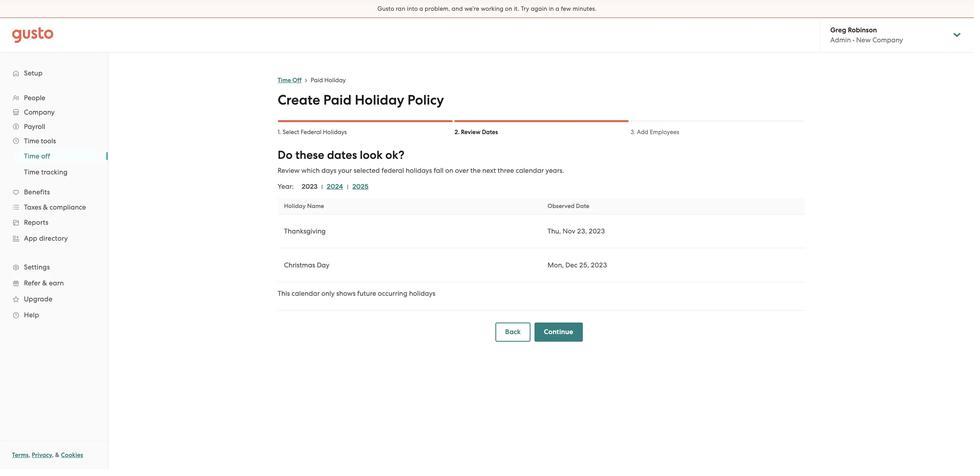 Task type: locate. For each thing, give the bounding box(es) containing it.
continue link
[[534, 323, 583, 342]]

three
[[498, 166, 514, 174]]

1 horizontal spatial company
[[872, 36, 903, 44]]

federal
[[382, 166, 404, 174]]

days
[[321, 166, 336, 174]]

help link
[[8, 308, 100, 322]]

payroll button
[[8, 119, 100, 134]]

paid
[[311, 77, 323, 84], [323, 92, 352, 108]]

dates
[[327, 148, 357, 162]]

1 vertical spatial on
[[445, 166, 453, 174]]

on left it.
[[505, 5, 512, 12]]

the
[[470, 166, 481, 174]]

gusto
[[377, 5, 394, 12]]

compliance
[[50, 203, 86, 211]]

0 vertical spatial 2023
[[302, 182, 318, 191]]

1 a from the left
[[419, 5, 423, 12]]

, left privacy link
[[29, 452, 30, 459]]

name
[[307, 202, 324, 210]]

list
[[0, 91, 108, 323], [0, 148, 108, 180], [294, 182, 373, 192]]

year:
[[278, 182, 294, 190]]

people button
[[8, 91, 100, 105]]

1 horizontal spatial review
[[461, 129, 481, 136]]

review for do these dates look ok?
[[278, 166, 300, 174]]

0 horizontal spatial on
[[445, 166, 453, 174]]

time inside time tracking link
[[24, 168, 39, 176]]

settings link
[[8, 260, 100, 274]]

observed
[[548, 202, 575, 210]]

day
[[317, 261, 329, 269]]

calendar right this
[[292, 289, 320, 297]]

1 horizontal spatial calendar
[[516, 166, 544, 174]]

over
[[455, 166, 469, 174]]

a right into
[[419, 5, 423, 12]]

calendar right three
[[516, 166, 544, 174]]

years.
[[546, 166, 564, 174]]

& left earn
[[42, 279, 47, 287]]

shows
[[336, 289, 356, 297]]

0 horizontal spatial company
[[24, 108, 55, 116]]

christmas
[[284, 261, 315, 269]]

only
[[321, 289, 335, 297]]

0 vertical spatial on
[[505, 5, 512, 12]]

this
[[278, 289, 290, 297]]

problem,
[[425, 5, 450, 12]]

1 vertical spatial review
[[278, 166, 300, 174]]

2024 button
[[327, 182, 343, 192]]

create
[[278, 92, 320, 108]]

1 vertical spatial 2023
[[589, 227, 605, 235]]

0 vertical spatial company
[[872, 36, 903, 44]]

2 vertical spatial holiday
[[284, 202, 306, 210]]

2 vertical spatial 2023
[[591, 261, 607, 269]]

0 horizontal spatial ,
[[29, 452, 30, 459]]

christmas day
[[284, 261, 329, 269]]

& right taxes
[[43, 203, 48, 211]]

setup
[[24, 69, 43, 77]]

0 horizontal spatial a
[[419, 5, 423, 12]]

help
[[24, 311, 39, 319]]

0 vertical spatial calendar
[[516, 166, 544, 174]]

mon,
[[548, 261, 564, 269]]

0 vertical spatial holiday
[[324, 77, 346, 84]]

1 horizontal spatial on
[[505, 5, 512, 12]]

taxes
[[24, 203, 41, 211]]

refer & earn link
[[8, 276, 100, 290]]

list containing time off
[[0, 148, 108, 180]]

2025
[[352, 182, 369, 191]]

time for time off
[[278, 77, 291, 84]]

on
[[505, 5, 512, 12], [445, 166, 453, 174]]

& for earn
[[42, 279, 47, 287]]

1 vertical spatial company
[[24, 108, 55, 116]]

calendar
[[516, 166, 544, 174], [292, 289, 320, 297]]

1 horizontal spatial a
[[555, 5, 559, 12]]

1 vertical spatial holiday
[[355, 92, 404, 108]]

robinson
[[848, 26, 877, 34]]

on right fall
[[445, 166, 453, 174]]

1 vertical spatial holidays
[[409, 289, 435, 297]]

list containing people
[[0, 91, 108, 323]]

1 vertical spatial paid
[[323, 92, 352, 108]]

2023 right the 23,
[[589, 227, 605, 235]]

time for time off
[[24, 152, 39, 160]]

& inside refer & earn link
[[42, 279, 47, 287]]

company button
[[8, 105, 100, 119]]

0 horizontal spatial review
[[278, 166, 300, 174]]

dec
[[565, 261, 577, 269]]

time for time tools
[[24, 137, 39, 145]]

25,
[[579, 261, 589, 269]]

company down people
[[24, 108, 55, 116]]

time inside time off link
[[24, 152, 39, 160]]

2023 right 25,
[[591, 261, 607, 269]]

thu, nov 23, 2023
[[548, 227, 605, 235]]

a right the "in"
[[555, 5, 559, 12]]

0 horizontal spatial calendar
[[292, 289, 320, 297]]

2023 down which
[[302, 182, 318, 191]]

cookies button
[[61, 450, 83, 460]]

,
[[29, 452, 30, 459], [52, 452, 54, 459]]

2023 for mon, dec 25, 2023
[[591, 261, 607, 269]]

add employees
[[637, 129, 679, 136]]

observed date
[[548, 202, 589, 210]]

tools
[[41, 137, 56, 145]]

time tools button
[[8, 134, 100, 148]]

2 horizontal spatial holiday
[[355, 92, 404, 108]]

look
[[360, 148, 383, 162]]

holidays for occurring
[[409, 289, 435, 297]]

a
[[419, 5, 423, 12], [555, 5, 559, 12]]

23,
[[577, 227, 587, 235]]

time inside time tools "dropdown button"
[[24, 137, 39, 145]]

1 , from the left
[[29, 452, 30, 459]]

time off link
[[278, 77, 302, 84]]

next
[[482, 166, 496, 174]]

0 vertical spatial holidays
[[406, 166, 432, 174]]

do
[[278, 148, 293, 162]]

ran
[[396, 5, 405, 12]]

1 horizontal spatial ,
[[52, 452, 54, 459]]

holidays left fall
[[406, 166, 432, 174]]

holidays
[[323, 129, 347, 136]]

these
[[295, 148, 324, 162]]

review left dates
[[461, 129, 481, 136]]

off
[[292, 77, 302, 84]]

0 vertical spatial review
[[461, 129, 481, 136]]

taxes & compliance button
[[8, 200, 100, 214]]

, left cookies button at the bottom
[[52, 452, 54, 459]]

0 horizontal spatial holiday
[[284, 202, 306, 210]]

1 vertical spatial &
[[42, 279, 47, 287]]

nov
[[563, 227, 575, 235]]

into
[[407, 5, 418, 12]]

holidays
[[406, 166, 432, 174], [409, 289, 435, 297]]

gusto ran into a problem, and we're working on it. try again in a few minutes.
[[377, 5, 597, 12]]

paid right off
[[311, 77, 323, 84]]

company inside greg robinson admin • new company
[[872, 36, 903, 44]]

new
[[856, 36, 871, 44]]

0 vertical spatial paid
[[311, 77, 323, 84]]

terms link
[[12, 452, 29, 459]]

time tracking link
[[14, 165, 100, 179]]

do these dates look ok?
[[278, 148, 404, 162]]

0 vertical spatial &
[[43, 203, 48, 211]]

selected
[[354, 166, 380, 174]]

holidays right "occurring" at the left of page
[[409, 289, 435, 297]]

reports link
[[8, 215, 100, 230]]

tracking
[[41, 168, 68, 176]]

company right the new
[[872, 36, 903, 44]]

2 vertical spatial &
[[55, 452, 59, 459]]

company
[[872, 36, 903, 44], [24, 108, 55, 116]]

2023 for thu, nov 23, 2023
[[589, 227, 605, 235]]

holiday
[[324, 77, 346, 84], [355, 92, 404, 108], [284, 202, 306, 210]]

off
[[41, 152, 50, 160]]

time
[[278, 77, 291, 84], [24, 137, 39, 145], [24, 152, 39, 160], [24, 168, 39, 176]]

review down do
[[278, 166, 300, 174]]

paid down paid holiday
[[323, 92, 352, 108]]

& inside taxes & compliance dropdown button
[[43, 203, 48, 211]]

terms , privacy , & cookies
[[12, 452, 83, 459]]

select federal holidays
[[283, 129, 347, 136]]

& left cookies
[[55, 452, 59, 459]]



Task type: describe. For each thing, give the bounding box(es) containing it.
policy
[[408, 92, 444, 108]]

gusto navigation element
[[0, 52, 108, 336]]

time for time tracking
[[24, 168, 39, 176]]

thu,
[[548, 227, 561, 235]]

minutes.
[[573, 5, 597, 12]]

time tracking
[[24, 168, 68, 176]]

2 , from the left
[[52, 452, 54, 459]]

review dates
[[461, 129, 498, 136]]

employees
[[650, 129, 679, 136]]

2024
[[327, 182, 343, 191]]

your
[[338, 166, 352, 174]]

on for fall
[[445, 166, 453, 174]]

back link
[[496, 323, 530, 342]]

greg robinson admin • new company
[[830, 26, 903, 44]]

2 a from the left
[[555, 5, 559, 12]]

app directory
[[24, 234, 68, 242]]

1 horizontal spatial paid
[[323, 92, 352, 108]]

fall
[[434, 166, 444, 174]]

earn
[[49, 279, 64, 287]]

time off
[[24, 152, 50, 160]]

add
[[637, 129, 648, 136]]

home image
[[12, 27, 53, 43]]

greg
[[830, 26, 846, 34]]

app directory link
[[8, 231, 100, 246]]

time off link
[[14, 149, 100, 163]]

federal
[[301, 129, 321, 136]]

on for working
[[505, 5, 512, 12]]

which
[[301, 166, 320, 174]]

•
[[853, 36, 855, 44]]

continue
[[544, 328, 573, 336]]

it.
[[514, 5, 519, 12]]

working
[[481, 5, 503, 12]]

refer
[[24, 279, 40, 287]]

taxes & compliance
[[24, 203, 86, 211]]

again
[[531, 5, 547, 12]]

company inside dropdown button
[[24, 108, 55, 116]]

paid holiday
[[311, 77, 346, 84]]

mon, dec 25, 2023
[[548, 261, 607, 269]]

upgrade
[[24, 295, 52, 303]]

directory
[[39, 234, 68, 242]]

1 vertical spatial calendar
[[292, 289, 320, 297]]

reports
[[24, 218, 48, 226]]

time off
[[278, 77, 302, 84]]

holidays for federal
[[406, 166, 432, 174]]

ok?
[[385, 148, 404, 162]]

2025 button
[[352, 182, 369, 192]]

back
[[505, 328, 521, 336]]

& for compliance
[[43, 203, 48, 211]]

this calendar only shows future occurring holidays
[[278, 289, 435, 297]]

refer & earn
[[24, 279, 64, 287]]

create paid holiday policy
[[278, 92, 444, 108]]

privacy
[[32, 452, 52, 459]]

list containing 2023
[[294, 182, 373, 192]]

we're
[[464, 5, 479, 12]]

few
[[561, 5, 571, 12]]

thanksgiving
[[284, 227, 326, 235]]

people
[[24, 94, 45, 102]]

benefits link
[[8, 185, 100, 199]]

in
[[549, 5, 554, 12]]

2023 inside list
[[302, 182, 318, 191]]

occurring
[[378, 289, 407, 297]]

holiday name
[[284, 202, 324, 210]]

admin
[[830, 36, 851, 44]]

settings
[[24, 263, 50, 271]]

future
[[357, 289, 376, 297]]

payroll
[[24, 123, 45, 131]]

review for select federal holidays
[[461, 129, 481, 136]]

benefits
[[24, 188, 50, 196]]

0 horizontal spatial paid
[[311, 77, 323, 84]]

privacy link
[[32, 452, 52, 459]]

time tools
[[24, 137, 56, 145]]

1 horizontal spatial holiday
[[324, 77, 346, 84]]

dates
[[482, 129, 498, 136]]

app
[[24, 234, 37, 242]]



Task type: vqa. For each thing, say whether or not it's contained in the screenshot.
on to the left
yes



